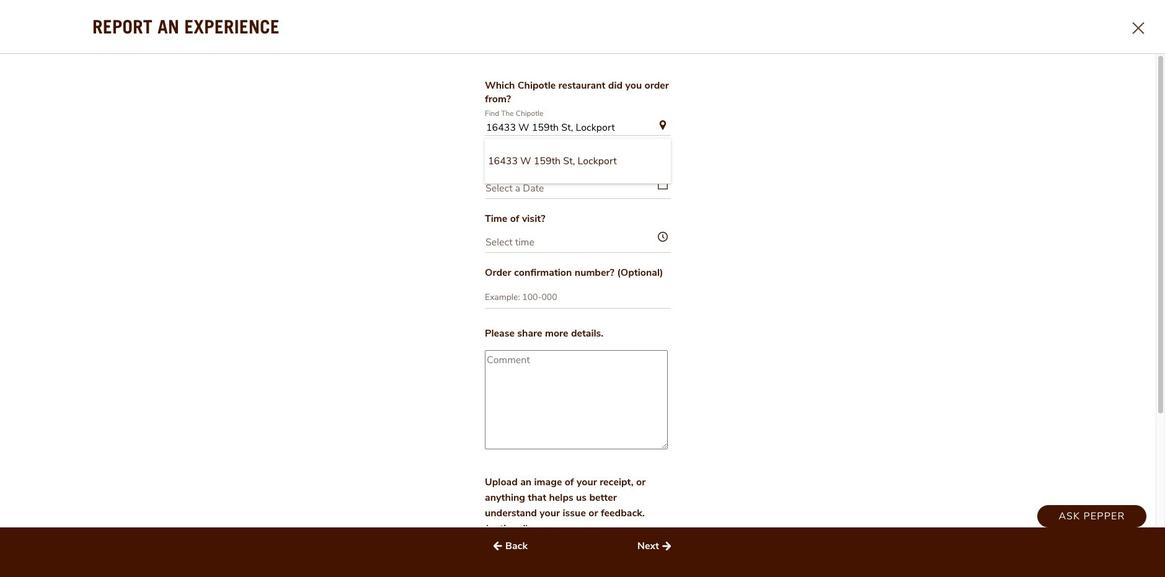 Task type: vqa. For each thing, say whether or not it's contained in the screenshot.
SELECT A DATE text field
yes



Task type: describe. For each thing, give the bounding box(es) containing it.
chipotle mexican grill image
[[15, 38, 55, 78]]

Select a Date text field
[[485, 178, 671, 199]]

time image
[[658, 232, 668, 242]]

next image
[[659, 539, 674, 554]]



Task type: locate. For each thing, give the bounding box(es) containing it.
select a date image
[[658, 178, 668, 190]]

None text field
[[485, 291, 671, 309]]

back image
[[491, 539, 506, 554]]

find a chipotle image
[[923, 51, 938, 66]]

add to bag image
[[1127, 43, 1157, 73]]

Comment text field
[[485, 350, 668, 450]]

sign in image
[[1027, 43, 1056, 73]]

heading
[[1056, 53, 1115, 64]]

Select time text field
[[485, 232, 671, 253]]

None field
[[485, 120, 671, 184]]

None text field
[[485, 120, 671, 136]]

report an experience close image
[[1133, 22, 1145, 34]]



